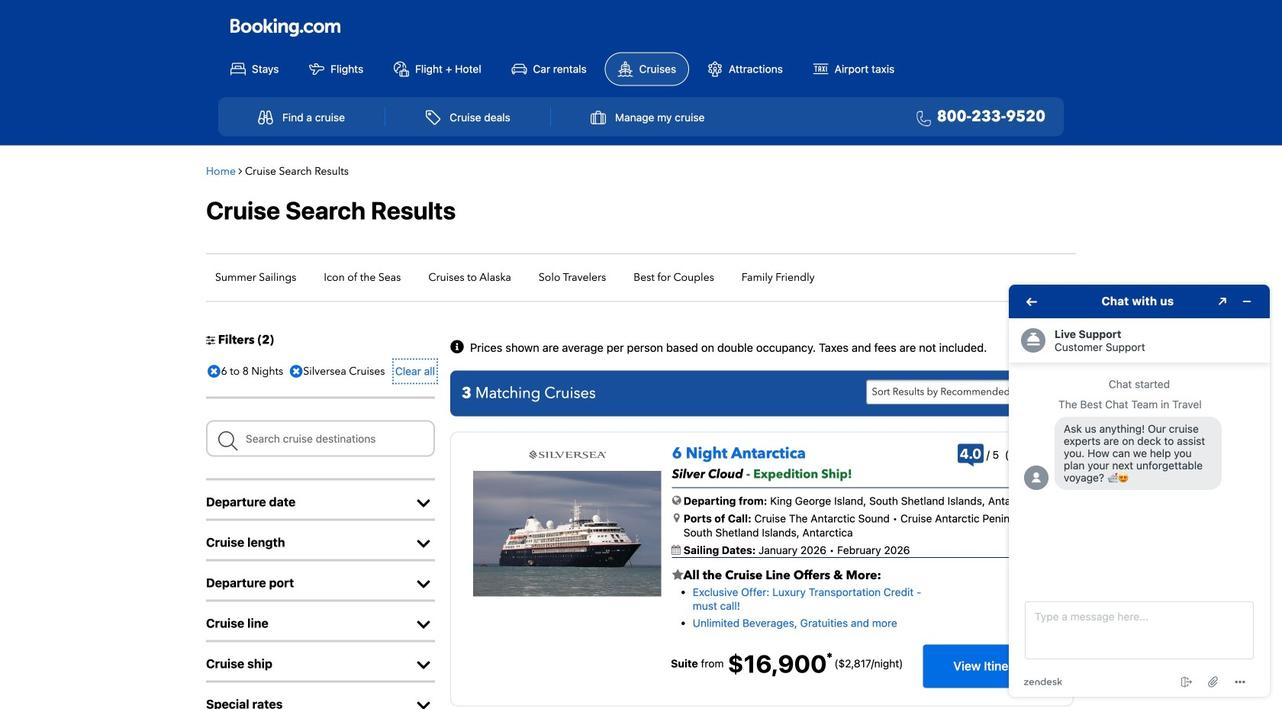 Task type: describe. For each thing, give the bounding box(es) containing it.
3 chevron down image from the top
[[412, 698, 435, 709]]

booking.com home image
[[231, 18, 340, 38]]

times circle image
[[286, 360, 307, 383]]

calendar image
[[672, 545, 681, 555]]

map marker image
[[674, 513, 680, 523]]

silver cloud image
[[473, 471, 662, 596]]

asterisk image
[[827, 652, 833, 658]]

2 chevron down image from the top
[[412, 617, 435, 633]]

prices shown are average per person based on double occupancy. taxes and fees are not included. element
[[470, 342, 987, 354]]

globe image
[[672, 495, 682, 506]]

3 chevron down image from the top
[[412, 658, 435, 673]]

1 chevron down image from the top
[[412, 496, 435, 511]]

star image
[[672, 569, 684, 582]]



Task type: locate. For each thing, give the bounding box(es) containing it.
times circle image
[[204, 360, 224, 383]]

sliders image
[[206, 335, 215, 346]]

angle right image
[[239, 166, 242, 176]]

0 vertical spatial chevron down image
[[412, 536, 435, 552]]

None field
[[206, 420, 435, 457]]

main content
[[198, 153, 1084, 709]]

2 chevron down image from the top
[[412, 577, 435, 592]]

0 vertical spatial chevron down image
[[412, 496, 435, 511]]

chevron down image
[[412, 496, 435, 511], [412, 617, 435, 633], [412, 698, 435, 709]]

chevron down image
[[412, 536, 435, 552], [412, 577, 435, 592], [412, 658, 435, 673]]

2 vertical spatial chevron down image
[[412, 698, 435, 709]]

silversea cruises image
[[529, 450, 606, 460]]

1 chevron down image from the top
[[412, 536, 435, 552]]

1 vertical spatial chevron down image
[[412, 617, 435, 633]]

travel menu navigation
[[218, 97, 1064, 136]]

Search cruise destinations text field
[[206, 420, 435, 457]]

1 vertical spatial chevron down image
[[412, 577, 435, 592]]

info label image
[[450, 340, 467, 355]]

2 vertical spatial chevron down image
[[412, 658, 435, 673]]



Task type: vqa. For each thing, say whether or not it's contained in the screenshot.
Silver Cloud IMAGE
yes



